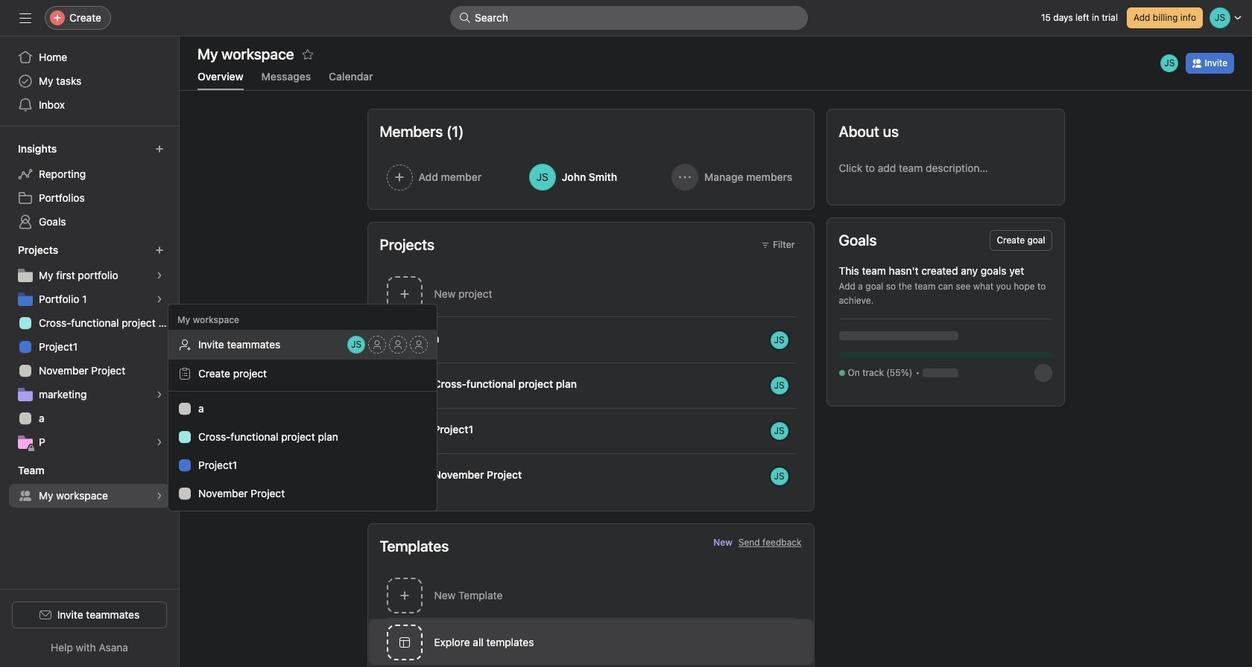 Task type: describe. For each thing, give the bounding box(es) containing it.
see details, my workspace image
[[155, 492, 164, 501]]

see details, portfolio 1 image
[[155, 295, 164, 304]]

new project or portfolio image
[[155, 246, 164, 255]]

see details, my first portfolio image
[[155, 271, 164, 280]]

list image for 3rd show options image from the bottom
[[395, 377, 413, 395]]

see details, marketing image
[[155, 391, 164, 400]]

see details, p image
[[155, 438, 164, 447]]

3 show options image from the top
[[796, 425, 808, 437]]



Task type: locate. For each thing, give the bounding box(es) containing it.
add to starred image
[[302, 48, 314, 60]]

prominent image
[[459, 12, 471, 24]]

show options image
[[796, 334, 808, 346], [796, 380, 808, 392], [796, 425, 808, 437], [796, 471, 808, 483]]

new insights image
[[155, 145, 164, 154]]

4 show options image from the top
[[796, 471, 808, 483]]

hide sidebar image
[[19, 12, 31, 24]]

projects element
[[0, 237, 179, 458]]

1 vertical spatial list image
[[395, 377, 413, 395]]

1 list image from the top
[[395, 331, 413, 349]]

list image for fourth show options image from the bottom of the page
[[395, 331, 413, 349]]

insights element
[[0, 136, 179, 237]]

menu item
[[168, 330, 437, 360]]

list image
[[395, 331, 413, 349], [395, 377, 413, 395]]

teams element
[[0, 458, 179, 511]]

global element
[[0, 37, 179, 126]]

0 vertical spatial list image
[[395, 331, 413, 349]]

2 list image from the top
[[395, 377, 413, 395]]

list item
[[368, 318, 814, 363], [368, 363, 814, 408], [368, 408, 814, 454], [368, 454, 814, 499], [369, 620, 813, 666], [368, 666, 814, 668]]

2 show options image from the top
[[796, 380, 808, 392]]

1 show options image from the top
[[796, 334, 808, 346]]

list box
[[450, 6, 808, 30]]



Task type: vqa. For each thing, say whether or not it's contained in the screenshot.
See details, marketing image on the bottom left
yes



